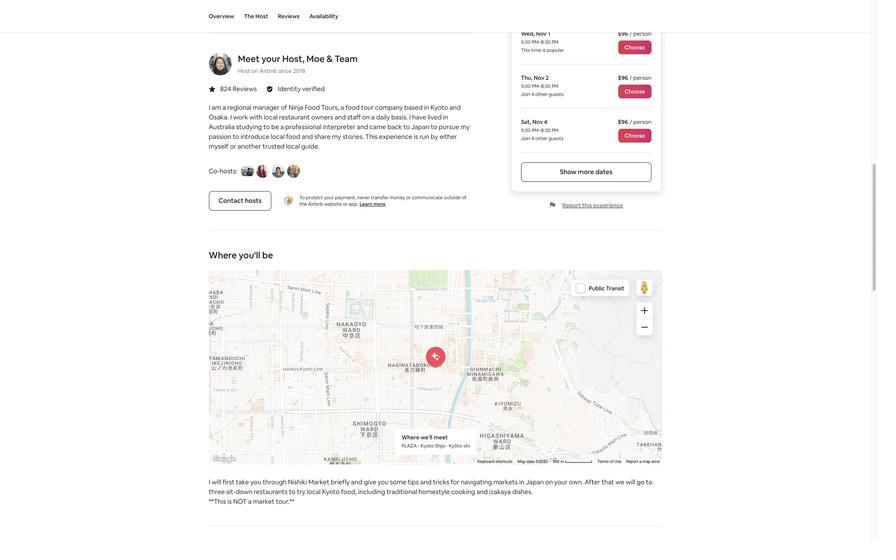 Task type: describe. For each thing, give the bounding box(es) containing it.
host,
[[282, 53, 305, 64]]

a right am
[[223, 103, 226, 112]]

0 vertical spatial my
[[461, 123, 470, 131]]

try
[[297, 488, 306, 496]]

i left work on the left top of page
[[230, 113, 232, 122]]

team
[[335, 53, 358, 64]]

500
[[553, 459, 560, 464]]

homestyle
[[419, 488, 450, 496]]

interpreter
[[323, 123, 356, 131]]

meet
[[238, 53, 260, 64]]

nov for thu,
[[534, 74, 545, 81]]

report this experience button
[[550, 202, 624, 209]]

this inside wed, nov 1 5:00 pm–8:30 pm this time is popular
[[521, 47, 531, 53]]

tours,
[[321, 103, 339, 112]]

more for show
[[578, 168, 595, 176]]

is inside wed, nov 1 5:00 pm–8:30 pm this time is popular
[[543, 47, 546, 53]]

am
[[212, 103, 221, 112]]

australia
[[209, 123, 235, 131]]

never
[[357, 194, 370, 201]]

to left try
[[289, 488, 296, 496]]

1 will from the left
[[212, 478, 221, 487]]

1 vertical spatial be
[[262, 250, 273, 261]]

restaurant
[[279, 113, 310, 122]]

person for 4
[[634, 118, 652, 126]]

zoom out image
[[641, 324, 648, 331]]

m
[[561, 459, 564, 464]]

and up 'guide.'
[[302, 132, 313, 141]]

2 you from the left
[[378, 478, 389, 487]]

i left have
[[409, 113, 411, 122]]

run
[[420, 132, 430, 141]]

guide.
[[301, 142, 320, 151]]

another
[[238, 142, 261, 151]]

myself
[[209, 142, 229, 151]]

$96 / person for 2
[[618, 74, 652, 81]]

meet your host, moe & team host on airbnb since 2018
[[238, 53, 358, 75]]

reviews button
[[278, 0, 300, 32]]

choose link for 2
[[619, 85, 652, 98]]

i am a regional manager of ninja food tours, a food tour company based in kyoto and osaka. i work with local restaurant owners and staff on a daily basis. i have lived in australia studying to be a professional interpreter and came back to japan to pursue my passion to introduce local food and share my stories. this experience is run by either myself or another trusted local guide.
[[209, 103, 470, 151]]

markets
[[494, 478, 518, 487]]

terms
[[598, 459, 609, 464]]

experience inside i am a regional manager of ninja food tours, a food tour company based in kyoto and osaka. i work with local restaurant owners and staff on a daily basis. i have lived in australia studying to be a professional interpreter and came back to japan to pursue my passion to introduce local food and share my stories. this experience is run by either myself or another trusted local guide.
[[379, 132, 412, 141]]

$96 for thu, nov 2
[[618, 74, 629, 81]]

shortcuts
[[495, 459, 513, 464]]

learn more link
[[360, 201, 386, 207]]

your inside "meet your host, moe & team host on airbnb since 2018"
[[262, 53, 280, 64]]

nov for sat,
[[533, 118, 543, 126]]

money
[[390, 194, 405, 201]]

/ for 4
[[630, 118, 633, 126]]

a right tours,
[[341, 103, 344, 112]]

1 vertical spatial in
[[443, 113, 448, 122]]

share
[[314, 132, 331, 141]]

host inside "meet your host, moe & team host on airbnb since 2018"
[[238, 67, 250, 75]]

including
[[358, 488, 385, 496]]

zoom in image
[[641, 307, 648, 314]]

thu, nov 2 5:00 pm–8:30 pm join 4 other guests
[[521, 74, 564, 98]]

report for report this experience
[[563, 202, 581, 209]]

shi
[[464, 443, 470, 449]]

1 horizontal spatial food
[[346, 103, 360, 112]]

you'll
[[239, 250, 260, 261]]

learn more about the host, mana. image
[[257, 165, 270, 178]]

identity
[[278, 85, 301, 93]]

0 horizontal spatial food
[[286, 132, 300, 141]]

500 m
[[553, 459, 565, 464]]

regional
[[227, 103, 251, 112]]

and up pursue
[[450, 103, 461, 112]]

and down the staff
[[357, 123, 368, 131]]

1 horizontal spatial experience
[[594, 202, 624, 209]]

2 horizontal spatial or
[[406, 194, 411, 201]]

0 horizontal spatial my
[[332, 132, 341, 141]]

learn
[[360, 201, 373, 207]]

on inside i am a regional manager of ninja food tours, a food tour company based in kyoto and osaka. i work with local restaurant owners and staff on a daily basis. i have lived in australia studying to be a professional interpreter and came back to japan to pursue my passion to introduce local food and share my stories. this experience is run by either myself or another trusted local guide.
[[362, 113, 370, 122]]

guests for thu, nov 2
[[549, 91, 564, 98]]

to right back
[[404, 123, 410, 131]]

/ for 2
[[630, 74, 633, 81]]

1
[[548, 30, 551, 37]]

communicate
[[412, 194, 443, 201]]

and up 'food,'
[[351, 478, 363, 487]]

**this
[[209, 497, 226, 506]]

i left am
[[209, 103, 210, 112]]

company
[[375, 103, 403, 112]]

where we'll meet, map pin image
[[426, 347, 445, 368]]

learn more
[[360, 201, 386, 207]]

host inside button
[[256, 13, 268, 20]]

data
[[527, 459, 535, 464]]

transfer
[[371, 194, 389, 201]]

meet
[[434, 434, 448, 441]]

map region
[[145, 217, 664, 528]]

is inside 'i will first take you through nishiki market briefly and give you some tips and tricks for navigating markets in japan on your own. after that we will go to three sit-down restaurants to try local kyoto food, including traditional homestyle cooking and izakaya dishes. **this is not a market tour.**'
[[227, 497, 232, 506]]

to up by
[[431, 123, 438, 131]]

food,
[[341, 488, 357, 496]]

after
[[585, 478, 601, 487]]

briefly
[[331, 478, 350, 487]]

error
[[652, 459, 660, 464]]

outside
[[444, 194, 461, 201]]

availability
[[309, 13, 338, 20]]

show more dates link
[[521, 162, 652, 182]]

professional
[[285, 123, 322, 131]]

of inside to protect your payment, never transfer money or communicate outside of the airbnb website or app.
[[462, 194, 467, 201]]

choose link for 4
[[619, 129, 652, 143]]

local left 'guide.'
[[286, 142, 300, 151]]

-
[[418, 443, 420, 449]]

wed, nov 1 5:00 pm–8:30 pm this time is popular
[[521, 30, 564, 53]]

2 will from the left
[[626, 478, 635, 487]]

to
[[300, 194, 305, 201]]

and right tips
[[420, 478, 432, 487]]

local up trusted in the left of the page
[[271, 132, 285, 141]]

keyboard
[[478, 459, 494, 464]]

be inside i am a regional manager of ninja food tours, a food tour company based in kyoto and osaka. i work with local restaurant owners and staff on a daily basis. i have lived in australia studying to be a professional interpreter and came back to japan to pursue my passion to introduce local food and share my stories. this experience is run by either myself or another trusted local guide.
[[271, 123, 279, 131]]

report this experience
[[563, 202, 624, 209]]

keyboard shortcuts button
[[478, 459, 513, 465]]

map
[[518, 459, 526, 464]]

more for learn
[[374, 201, 386, 207]]

/ for 1
[[630, 30, 633, 37]]

sit-
[[226, 488, 236, 496]]

a left daily
[[371, 113, 375, 122]]

we
[[616, 478, 625, 487]]

choose link for 1
[[619, 40, 652, 54]]

plaza
[[402, 443, 417, 449]]

hosts
[[245, 196, 262, 205]]

is inside i am a regional manager of ninja food tours, a food tour company based in kyoto and osaka. i work with local restaurant owners and staff on a daily basis. i have lived in australia studying to be a professional interpreter and came back to japan to pursue my passion to introduce local food and share my stories. this experience is run by either myself or another trusted local guide.
[[414, 132, 418, 141]]

824
[[220, 85, 231, 93]]

daily
[[376, 113, 390, 122]]

food
[[305, 103, 320, 112]]

public
[[589, 285, 605, 292]]

airbnb inside to protect your payment, never transfer money or communicate outside of the airbnb website or app.
[[308, 201, 323, 207]]

based
[[404, 103, 423, 112]]

pm–8:30 for 4
[[532, 127, 551, 134]]

choose for 1
[[625, 44, 646, 51]]

manager
[[253, 103, 280, 112]]

pm–8:30 for 1
[[532, 39, 551, 45]]

first
[[223, 478, 235, 487]]

guests for sat, nov 4
[[549, 135, 564, 142]]

public transit
[[589, 285, 624, 292]]

where you'll be
[[209, 250, 273, 261]]

sat,
[[521, 118, 532, 126]]

on inside 'i will first take you through nishiki market briefly and give you some tips and tricks for navigating markets in japan on your own. after that we will go to three sit-down restaurants to try local kyoto food, including traditional homestyle cooking and izakaya dishes. **this is not a market tour.**'
[[546, 478, 553, 487]]

to protect your payment, never transfer money or communicate outside of the airbnb website or app.
[[300, 194, 467, 207]]

choose for 2
[[625, 88, 646, 95]]

japan inside i am a regional manager of ninja food tours, a food tour company based in kyoto and osaka. i work with local restaurant owners and staff on a daily basis. i have lived in australia studying to be a professional interpreter and came back to japan to pursue my passion to introduce local food and share my stories. this experience is run by either myself or another trusted local guide.
[[411, 123, 430, 131]]

give
[[364, 478, 376, 487]]



Task type: locate. For each thing, give the bounding box(es) containing it.
on down meet
[[252, 67, 258, 75]]

take
[[236, 478, 249, 487]]

5:00 for thu, nov 2
[[521, 83, 531, 90]]

your inside to protect your payment, never transfer money or communicate outside of the airbnb website or app.
[[324, 194, 334, 201]]

nishiki
[[288, 478, 307, 487]]

studying
[[236, 123, 262, 131]]

5:00 inside sat, nov 4 5:00 pm–8:30 pm join 4 other guests
[[521, 127, 531, 134]]

of inside i am a regional manager of ninja food tours, a food tour company based in kyoto and osaka. i work with local restaurant owners and staff on a daily basis. i have lived in australia studying to be a professional interpreter and came back to japan to pursue my passion to introduce local food and share my stories. this experience is run by either myself or another trusted local guide.
[[281, 103, 287, 112]]

local inside 'i will first take you through nishiki market briefly and give you some tips and tricks for navigating markets in japan on your own. after that we will go to three sit-down restaurants to try local kyoto food, including traditional homestyle cooking and izakaya dishes. **this is not a market tour.**'
[[307, 488, 321, 496]]

local down 'manager'
[[264, 113, 278, 122]]

join inside sat, nov 4 5:00 pm–8:30 pm join 4 other guests
[[521, 135, 531, 142]]

through
[[263, 478, 287, 487]]

down
[[236, 488, 252, 496]]

0 horizontal spatial of
[[281, 103, 287, 112]]

0 vertical spatial where
[[209, 250, 237, 261]]

keyboard shortcuts
[[478, 459, 513, 464]]

2 vertical spatial in
[[519, 478, 525, 487]]

$96 / person for 4
[[618, 118, 652, 126]]

of right outside
[[462, 194, 467, 201]]

1 choose link from the top
[[619, 40, 652, 54]]

0 vertical spatial reviews
[[278, 13, 300, 20]]

5:00 inside wed, nov 1 5:00 pm–8:30 pm this time is popular
[[521, 39, 531, 45]]

3 / from the top
[[630, 118, 633, 126]]

·
[[447, 443, 448, 449]]

in up dishes.
[[519, 478, 525, 487]]

kyoto inside i am a regional manager of ninja food tours, a food tour company based in kyoto and osaka. i work with local restaurant owners and staff on a daily basis. i have lived in australia studying to be a professional interpreter and came back to japan to pursue my passion to introduce local food and share my stories. this experience is run by either myself or another trusted local guide.
[[431, 103, 448, 112]]

1 vertical spatial is
[[414, 132, 418, 141]]

2 choose link from the top
[[619, 85, 652, 98]]

wed,
[[521, 30, 535, 37]]

2 / from the top
[[630, 74, 633, 81]]

pm–8:30 inside sat, nov 4 5:00 pm–8:30 pm join 4 other guests
[[532, 127, 551, 134]]

1 $96 / person from the top
[[618, 30, 652, 37]]

1 $96 from the top
[[618, 30, 629, 37]]

pm inside thu, nov 2 5:00 pm–8:30 pm join 4 other guests
[[552, 83, 559, 90]]

0 horizontal spatial more
[[374, 201, 386, 207]]

0 vertical spatial nov
[[536, 30, 547, 37]]

1 guests from the top
[[549, 91, 564, 98]]

a left map
[[639, 459, 642, 464]]

$96 for sat, nov 4
[[618, 118, 629, 126]]

my
[[461, 123, 470, 131], [332, 132, 341, 141]]

other for 2
[[536, 91, 548, 98]]

to right passion
[[233, 132, 239, 141]]

0 horizontal spatial where
[[209, 250, 237, 261]]

kyoto up lived
[[431, 103, 448, 112]]

experience right this
[[594, 202, 624, 209]]

1 pm–8:30 from the top
[[532, 39, 551, 45]]

or right money
[[406, 194, 411, 201]]

0 vertical spatial of
[[281, 103, 287, 112]]

2 guests from the top
[[549, 135, 564, 142]]

either
[[440, 132, 457, 141]]

0 vertical spatial guests
[[549, 91, 564, 98]]

my right pursue
[[461, 123, 470, 131]]

2 vertical spatial choose link
[[619, 129, 652, 143]]

contact
[[219, 196, 244, 205]]

is left run
[[414, 132, 418, 141]]

and down navigating
[[477, 488, 488, 496]]

pm for 2
[[552, 83, 559, 90]]

0 vertical spatial in
[[424, 103, 429, 112]]

0 vertical spatial person
[[634, 30, 652, 37]]

1 vertical spatial reviews
[[233, 85, 257, 93]]

pursue
[[439, 123, 459, 131]]

1 horizontal spatial my
[[461, 123, 470, 131]]

nov right 'sat,'
[[533, 118, 543, 126]]

3 choose from the top
[[625, 132, 646, 139]]

three
[[209, 488, 225, 496]]

experience down back
[[379, 132, 412, 141]]

your
[[262, 53, 280, 64], [324, 194, 334, 201], [555, 478, 568, 487]]

host down meet
[[238, 67, 250, 75]]

0 vertical spatial other
[[536, 91, 548, 98]]

learn more about the host, yuma & team. image
[[272, 165, 285, 178], [272, 165, 285, 178]]

1 horizontal spatial this
[[521, 47, 531, 53]]

nov inside thu, nov 2 5:00 pm–8:30 pm join 4 other guests
[[534, 74, 545, 81]]

with
[[250, 113, 263, 122]]

staff
[[347, 113, 361, 122]]

1 vertical spatial experience
[[594, 202, 624, 209]]

other
[[536, 91, 548, 98], [536, 135, 548, 142]]

this left time
[[521, 47, 531, 53]]

verified
[[302, 85, 325, 93]]

1 vertical spatial pm–8:30
[[532, 83, 551, 90]]

a inside 'i will first take you through nishiki market briefly and give you some tips and tricks for navigating markets in japan on your own. after that we will go to three sit-down restaurants to try local kyoto food, including traditional homestyle cooking and izakaya dishes. **this is not a market tour.**'
[[248, 497, 252, 506]]

1 vertical spatial your
[[324, 194, 334, 201]]

your up since
[[262, 53, 280, 64]]

your right protect
[[324, 194, 334, 201]]

or right "myself"
[[230, 142, 236, 151]]

report left this
[[563, 202, 581, 209]]

nov for wed,
[[536, 30, 547, 37]]

2 vertical spatial on
[[546, 478, 553, 487]]

0 vertical spatial experience
[[379, 132, 412, 141]]

food up the staff
[[346, 103, 360, 112]]

kyōto-
[[449, 443, 464, 449]]

terms of use
[[598, 459, 621, 464]]

5:00 inside thu, nov 2 5:00 pm–8:30 pm join 4 other guests
[[521, 83, 531, 90]]

1 horizontal spatial is
[[414, 132, 418, 141]]

the
[[244, 13, 254, 20]]

1 horizontal spatial report
[[626, 459, 638, 464]]

drag pegman onto the map to open street view image
[[637, 280, 653, 296]]

$96 for wed, nov 1
[[618, 30, 629, 37]]

report a map error link
[[626, 459, 660, 464]]

to right go
[[646, 478, 653, 487]]

report
[[563, 202, 581, 209], [626, 459, 638, 464]]

contact hosts button
[[209, 191, 272, 211]]

1 vertical spatial /
[[630, 74, 633, 81]]

1 vertical spatial more
[[374, 201, 386, 207]]

cooking
[[451, 488, 475, 496]]

on inside "meet your host, moe & team host on airbnb since 2018"
[[252, 67, 258, 75]]

1 vertical spatial guests
[[549, 135, 564, 142]]

2 vertical spatial 4
[[532, 135, 535, 142]]

pm–8:30
[[532, 39, 551, 45], [532, 83, 551, 90], [532, 127, 551, 134]]

of left use
[[610, 459, 614, 464]]

airbnb inside "meet your host, moe & team host on airbnb since 2018"
[[260, 67, 277, 75]]

0 vertical spatial food
[[346, 103, 360, 112]]

guests up show
[[549, 135, 564, 142]]

this
[[521, 47, 531, 53], [366, 132, 378, 141]]

1 vertical spatial join
[[521, 135, 531, 142]]

is
[[543, 47, 546, 53], [414, 132, 418, 141], [227, 497, 232, 506]]

1 / from the top
[[630, 30, 633, 37]]

2 vertical spatial kyoto
[[322, 488, 340, 496]]

other for 4
[[536, 135, 548, 142]]

1 vertical spatial pm
[[552, 83, 559, 90]]

1 vertical spatial person
[[634, 74, 652, 81]]

this
[[583, 202, 592, 209]]

google image
[[211, 454, 238, 465]]

2 join from the top
[[521, 135, 531, 142]]

5:00 for wed, nov 1
[[521, 39, 531, 45]]

1 vertical spatial choose
[[625, 88, 646, 95]]

of left ninja
[[281, 103, 287, 112]]

you right give
[[378, 478, 389, 487]]

food down professional
[[286, 132, 300, 141]]

1 vertical spatial $96 / person
[[618, 74, 652, 81]]

dishes.
[[513, 488, 533, 496]]

3 choose link from the top
[[619, 129, 652, 143]]

other inside thu, nov 2 5:00 pm–8:30 pm join 4 other guests
[[536, 91, 548, 98]]

1 horizontal spatial will
[[626, 478, 635, 487]]

for
[[451, 478, 460, 487]]

1 vertical spatial food
[[286, 132, 300, 141]]

map data ©2023
[[518, 459, 548, 464]]

this inside i am a regional manager of ninja food tours, a food tour company based in kyoto and osaka. i work with local restaurant owners and staff on a daily basis. i have lived in australia studying to be a professional interpreter and came back to japan to pursue my passion to introduce local food and share my stories. this experience is run by either myself or another trusted local guide.
[[366, 132, 378, 141]]

join for thu, nov 2
[[521, 91, 531, 98]]

0 vertical spatial 5:00
[[521, 39, 531, 45]]

nov
[[536, 30, 547, 37], [534, 74, 545, 81], [533, 118, 543, 126]]

0 vertical spatial pm–8:30
[[532, 39, 551, 45]]

3 $96 / person from the top
[[618, 118, 652, 126]]

report a map error
[[626, 459, 660, 464]]

$96 / person for 1
[[618, 30, 652, 37]]

learn more about the host, moe & team. image
[[209, 53, 232, 75], [209, 53, 232, 75]]

2 vertical spatial 5:00
[[521, 127, 531, 134]]

where up plaza
[[402, 434, 419, 441]]

/
[[630, 30, 633, 37], [630, 74, 633, 81], [630, 118, 633, 126]]

1 you from the left
[[251, 478, 261, 487]]

5:00 down 'sat,'
[[521, 127, 531, 134]]

more right show
[[578, 168, 595, 176]]

reviews right the host button
[[278, 13, 300, 20]]

0 vertical spatial more
[[578, 168, 595, 176]]

2 vertical spatial of
[[610, 459, 614, 464]]

1 vertical spatial 4
[[545, 118, 548, 126]]

nov left 2 at top right
[[534, 74, 545, 81]]

1 choose from the top
[[625, 44, 646, 51]]

report left map
[[626, 459, 638, 464]]

2 person from the top
[[634, 74, 652, 81]]

or left app.
[[343, 201, 348, 207]]

show
[[560, 168, 577, 176]]

kyoto
[[431, 103, 448, 112], [421, 443, 434, 449], [322, 488, 340, 496]]

will left go
[[626, 478, 635, 487]]

nov inside sat, nov 4 5:00 pm–8:30 pm join 4 other guests
[[533, 118, 543, 126]]

popular
[[547, 47, 564, 53]]

learn more about the host, mana. image
[[257, 165, 270, 178]]

you right take
[[251, 478, 261, 487]]

other inside sat, nov 4 5:00 pm–8:30 pm join 4 other guests
[[536, 135, 548, 142]]

be right you'll
[[262, 250, 273, 261]]

1 vertical spatial japan
[[526, 478, 544, 487]]

join for sat, nov 4
[[521, 135, 531, 142]]

person
[[634, 30, 652, 37], [634, 74, 652, 81], [634, 118, 652, 126]]

show more dates
[[560, 168, 613, 176]]

1 horizontal spatial your
[[324, 194, 334, 201]]

1 horizontal spatial japan
[[526, 478, 544, 487]]

more right learn
[[374, 201, 386, 207]]

person for 2
[[634, 74, 652, 81]]

1 vertical spatial $96
[[618, 74, 629, 81]]

5:00 down thu,
[[521, 83, 531, 90]]

0 vertical spatial join
[[521, 91, 531, 98]]

2 other from the top
[[536, 135, 548, 142]]

and up "interpreter"
[[335, 113, 346, 122]]

1 person from the top
[[634, 30, 652, 37]]

or inside i am a regional manager of ninja food tours, a food tour company based in kyoto and osaka. i work with local restaurant owners and staff on a daily basis. i have lived in australia studying to be a professional interpreter and came back to japan to pursue my passion to introduce local food and share my stories. this experience is run by either myself or another trusted local guide.
[[230, 142, 236, 151]]

0 vertical spatial report
[[563, 202, 581, 209]]

japan
[[411, 123, 430, 131], [526, 478, 544, 487]]

person for 1
[[634, 30, 652, 37]]

1 horizontal spatial host
[[256, 13, 268, 20]]

pm–8:30 inside thu, nov 2 5:00 pm–8:30 pm join 4 other guests
[[532, 83, 551, 90]]

pm for 1
[[552, 39, 559, 45]]

to up the introduce
[[263, 123, 270, 131]]

pm–8:30 inside wed, nov 1 5:00 pm–8:30 pm this time is popular
[[532, 39, 551, 45]]

guests inside thu, nov 2 5:00 pm–8:30 pm join 4 other guests
[[549, 91, 564, 98]]

1 vertical spatial airbnb
[[308, 201, 323, 207]]

0 horizontal spatial will
[[212, 478, 221, 487]]

map
[[643, 459, 651, 464]]

0 vertical spatial $96
[[618, 30, 629, 37]]

2 pm from the top
[[552, 83, 559, 90]]

japan inside 'i will first take you through nishiki market briefly and give you some tips and tricks for navigating markets in japan on your own. after that we will go to three sit-down restaurants to try local kyoto food, including traditional homestyle cooking and izakaya dishes. **this is not a market tour.**'
[[526, 478, 544, 487]]

1 horizontal spatial or
[[343, 201, 348, 207]]

where left you'll
[[209, 250, 237, 261]]

2 horizontal spatial of
[[610, 459, 614, 464]]

1 join from the top
[[521, 91, 531, 98]]

2 horizontal spatial your
[[555, 478, 568, 487]]

japan up dishes.
[[526, 478, 544, 487]]

passion
[[209, 132, 231, 141]]

back
[[388, 123, 402, 131]]

guests down 2 at top right
[[549, 91, 564, 98]]

where inside where we'll meet plaza - kyoto shijo · kyōto-shi
[[402, 434, 419, 441]]

nov left 1
[[536, 30, 547, 37]]

0 horizontal spatial experience
[[379, 132, 412, 141]]

own.
[[569, 478, 583, 487]]

0 horizontal spatial or
[[230, 142, 236, 151]]

host right the
[[256, 13, 268, 20]]

join down thu,
[[521, 91, 531, 98]]

choose link
[[619, 40, 652, 54], [619, 85, 652, 98], [619, 129, 652, 143]]

1 pm from the top
[[552, 39, 559, 45]]

kyoto inside 'i will first take you through nishiki market briefly and give you some tips and tricks for navigating markets in japan on your own. after that we will go to three sit-down restaurants to try local kyoto food, including traditional homestyle cooking and izakaya dishes. **this is not a market tour.**'
[[322, 488, 340, 496]]

learn more about the host, c.j.. image
[[287, 165, 300, 178], [287, 165, 300, 178]]

more
[[578, 168, 595, 176], [374, 201, 386, 207]]

0 vertical spatial is
[[543, 47, 546, 53]]

pm inside sat, nov 4 5:00 pm–8:30 pm join 4 other guests
[[552, 127, 559, 134]]

0 vertical spatial host
[[256, 13, 268, 20]]

4 for sat, nov 4
[[532, 135, 535, 142]]

5:00 down wed,
[[521, 39, 531, 45]]

be up trusted in the left of the page
[[271, 123, 279, 131]]

the host button
[[244, 0, 268, 32]]

a right not
[[248, 497, 252, 506]]

1 horizontal spatial in
[[443, 113, 448, 122]]

0 horizontal spatial report
[[563, 202, 581, 209]]

0 horizontal spatial in
[[424, 103, 429, 112]]

5:00 for sat, nov 4
[[521, 127, 531, 134]]

a down restaurant
[[281, 123, 284, 131]]

my down "interpreter"
[[332, 132, 341, 141]]

2 $96 / person from the top
[[618, 74, 652, 81]]

2 choose from the top
[[625, 88, 646, 95]]

1 vertical spatial nov
[[534, 74, 545, 81]]

0 vertical spatial pm
[[552, 39, 559, 45]]

0 horizontal spatial you
[[251, 478, 261, 487]]

work
[[233, 113, 248, 122]]

tricks
[[433, 478, 450, 487]]

0 vertical spatial choose link
[[619, 40, 652, 54]]

2 horizontal spatial is
[[543, 47, 546, 53]]

0 horizontal spatial airbnb
[[260, 67, 277, 75]]

ninja
[[289, 103, 303, 112]]

co-
[[209, 167, 220, 175]]

1 5:00 from the top
[[521, 39, 531, 45]]

payment,
[[335, 194, 356, 201]]

0 vertical spatial /
[[630, 30, 633, 37]]

0 vertical spatial this
[[521, 47, 531, 53]]

your inside 'i will first take you through nishiki market briefly and give you some tips and tricks for navigating markets in japan on your own. after that we will go to three sit-down restaurants to try local kyoto food, including traditional homestyle cooking and izakaya dishes. **this is not a market tour.**'
[[555, 478, 568, 487]]

2 $96 from the top
[[618, 74, 629, 81]]

1 vertical spatial on
[[362, 113, 370, 122]]

where for where we'll meet plaza - kyoto shijo · kyōto-shi
[[402, 434, 419, 441]]

will up the three on the bottom left of the page
[[212, 478, 221, 487]]

since
[[278, 67, 292, 75]]

2 vertical spatial $96 / person
[[618, 118, 652, 126]]

i will first take you through nishiki market briefly and give you some tips and tricks for navigating markets in japan on your own. after that we will go to three sit-down restaurants to try local kyoto food, including traditional homestyle cooking and izakaya dishes. **this is not a market tour.**
[[209, 478, 653, 506]]

3 pm from the top
[[552, 127, 559, 134]]

is down "sit-"
[[227, 497, 232, 506]]

3 $96 from the top
[[618, 118, 629, 126]]

1 vertical spatial report
[[626, 459, 638, 464]]

1 other from the top
[[536, 91, 548, 98]]

1 vertical spatial my
[[332, 132, 341, 141]]

pm for 4
[[552, 127, 559, 134]]

airbnb right the
[[308, 201, 323, 207]]

local
[[264, 113, 278, 122], [271, 132, 285, 141], [286, 142, 300, 151], [307, 488, 321, 496]]

1 vertical spatial host
[[238, 67, 250, 75]]

nov inside wed, nov 1 5:00 pm–8:30 pm this time is popular
[[536, 30, 547, 37]]

use
[[615, 459, 621, 464]]

in up pursue
[[443, 113, 448, 122]]

1 vertical spatial 5:00
[[521, 83, 531, 90]]

hosts:
[[220, 167, 238, 175]]

2 pm–8:30 from the top
[[532, 83, 551, 90]]

1 horizontal spatial where
[[402, 434, 419, 441]]

reviews right 824
[[233, 85, 257, 93]]

i inside 'i will first take you through nishiki market briefly and give you some tips and tricks for navigating markets in japan on your own. after that we will go to three sit-down restaurants to try local kyoto food, including traditional homestyle cooking and izakaya dishes. **this is not a market tour.**'
[[209, 478, 210, 487]]

dates
[[596, 168, 613, 176]]

1 vertical spatial where
[[402, 434, 419, 441]]

1 vertical spatial other
[[536, 135, 548, 142]]

0 vertical spatial be
[[271, 123, 279, 131]]

reviews
[[278, 13, 300, 20], [233, 85, 257, 93]]

0 vertical spatial $96 / person
[[618, 30, 652, 37]]

report for report a map error
[[626, 459, 638, 464]]

0 vertical spatial japan
[[411, 123, 430, 131]]

2 horizontal spatial in
[[519, 478, 525, 487]]

3 person from the top
[[634, 118, 652, 126]]

824 reviews
[[220, 85, 257, 93]]

pm–8:30 for 2
[[532, 83, 551, 90]]

guests inside sat, nov 4 5:00 pm–8:30 pm join 4 other guests
[[549, 135, 564, 142]]

in up have
[[424, 103, 429, 112]]

join inside thu, nov 2 5:00 pm–8:30 pm join 4 other guests
[[521, 91, 531, 98]]

your left 'own.'
[[555, 478, 568, 487]]

kyoto down we'll
[[421, 443, 434, 449]]

0 vertical spatial choose
[[625, 44, 646, 51]]

1 vertical spatial this
[[366, 132, 378, 141]]

learn more about the host, kanae. image
[[241, 165, 254, 178], [241, 165, 254, 178]]

local down market
[[307, 488, 321, 496]]

overview button
[[209, 0, 234, 32]]

1 horizontal spatial airbnb
[[308, 201, 323, 207]]

0 horizontal spatial host
[[238, 67, 250, 75]]

4
[[532, 91, 535, 98], [545, 118, 548, 126], [532, 135, 535, 142]]

3 5:00 from the top
[[521, 127, 531, 134]]

stories.
[[343, 132, 364, 141]]

4 inside thu, nov 2 5:00 pm–8:30 pm join 4 other guests
[[532, 91, 535, 98]]

airbnb left since
[[260, 67, 277, 75]]

4 for thu, nov 2
[[532, 91, 535, 98]]

kyoto inside where we'll meet plaza - kyoto shijo · kyōto-shi
[[421, 443, 434, 449]]

to
[[263, 123, 270, 131], [404, 123, 410, 131], [431, 123, 438, 131], [233, 132, 239, 141], [646, 478, 653, 487], [289, 488, 296, 496]]

0 vertical spatial airbnb
[[260, 67, 277, 75]]

i
[[209, 103, 210, 112], [230, 113, 232, 122], [409, 113, 411, 122], [209, 478, 210, 487]]

owners
[[311, 113, 333, 122]]

3 pm–8:30 from the top
[[532, 127, 551, 134]]

1 vertical spatial choose link
[[619, 85, 652, 98]]

on down tour
[[362, 113, 370, 122]]

choose for 4
[[625, 132, 646, 139]]

on down 500
[[546, 478, 553, 487]]

2 vertical spatial person
[[634, 118, 652, 126]]

0 vertical spatial kyoto
[[431, 103, 448, 112]]

the host
[[244, 13, 268, 20]]

1 horizontal spatial on
[[362, 113, 370, 122]]

app.
[[349, 201, 359, 207]]

food
[[346, 103, 360, 112], [286, 132, 300, 141]]

pm
[[552, 39, 559, 45], [552, 83, 559, 90], [552, 127, 559, 134]]

co-hosts:
[[209, 167, 238, 175]]

trusted
[[263, 142, 285, 151]]

i up the three on the bottom left of the page
[[209, 478, 210, 487]]

traditional
[[387, 488, 417, 496]]

japan down have
[[411, 123, 430, 131]]

2 5:00 from the top
[[521, 83, 531, 90]]

izakaya
[[489, 488, 511, 496]]

is right time
[[543, 47, 546, 53]]

pm inside wed, nov 1 5:00 pm–8:30 pm this time is popular
[[552, 39, 559, 45]]

in inside 'i will first take you through nishiki market briefly and give you some tips and tricks for navigating markets in japan on your own. after that we will go to three sit-down restaurants to try local kyoto food, including traditional homestyle cooking and izakaya dishes. **this is not a market tour.**'
[[519, 478, 525, 487]]

this down came
[[366, 132, 378, 141]]

where for where you'll be
[[209, 250, 237, 261]]

join down 'sat,'
[[521, 135, 531, 142]]

kyoto down briefly
[[322, 488, 340, 496]]

by
[[431, 132, 438, 141]]

terms of use link
[[598, 459, 621, 464]]



Task type: vqa. For each thing, say whether or not it's contained in the screenshot.
NOT
yes



